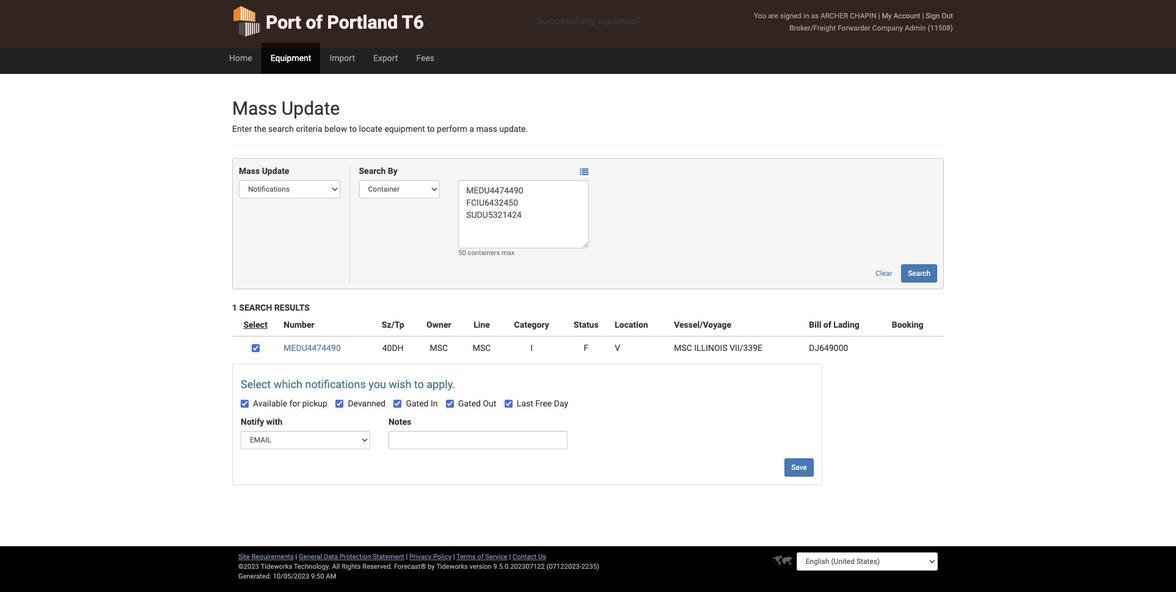 Task type: describe. For each thing, give the bounding box(es) containing it.
save
[[791, 464, 807, 473]]

perform
[[437, 124, 467, 134]]

general
[[299, 554, 322, 562]]

of for port
[[306, 12, 323, 33]]

free
[[535, 399, 552, 409]]

enter
[[232, 124, 252, 134]]

reserved.
[[362, 563, 392, 571]]

home button
[[220, 43, 261, 73]]

export button
[[364, 43, 407, 73]]

©2023 tideworks
[[238, 563, 292, 571]]

bill
[[809, 320, 821, 330]]

| left general at the left bottom of the page
[[295, 554, 297, 562]]

requirements
[[252, 554, 294, 562]]

sz/tp
[[382, 320, 404, 330]]

v
[[615, 344, 620, 353]]

archer
[[821, 12, 848, 20]]

9.5.0.202307122
[[493, 563, 545, 571]]

site requirements | general data protection statement | privacy policy | terms of service | contact us ©2023 tideworks technology. all rights reserved. forecast® by tideworks version 9.5.0.202307122 (07122023-2235) generated: 10/05/2023 9:50 am
[[238, 554, 599, 581]]

9:50
[[311, 573, 324, 581]]

a
[[470, 124, 474, 134]]

select for select
[[243, 320, 268, 330]]

of for bill
[[824, 320, 831, 330]]

last
[[517, 399, 533, 409]]

update for mass update
[[262, 166, 289, 176]]

the
[[254, 124, 266, 134]]

line
[[474, 320, 490, 330]]

below
[[324, 124, 347, 134]]

gated for gated in
[[406, 399, 429, 409]]

50
[[458, 250, 466, 257]]

chapin
[[850, 12, 877, 20]]

port
[[266, 12, 301, 33]]

site
[[238, 554, 250, 562]]

my account link
[[882, 12, 920, 20]]

owner
[[427, 320, 451, 330]]

apply.
[[427, 378, 455, 391]]

criteria
[[296, 124, 322, 134]]

gated in
[[406, 399, 438, 409]]

out inside you are signed in as archer chapin | my account | sign out broker/freight forwarder company admin (11508)
[[942, 12, 953, 20]]

generated:
[[238, 573, 271, 581]]

search for search
[[908, 270, 931, 278]]

Notes text field
[[389, 432, 567, 450]]

all
[[332, 563, 340, 571]]

notify
[[241, 418, 264, 427]]

medu4474490 link
[[284, 344, 341, 353]]

medu4474490
[[284, 344, 341, 353]]

you
[[754, 12, 766, 20]]

msc illinois vii/339e
[[674, 344, 763, 353]]

booking
[[892, 320, 924, 330]]

signed
[[780, 12, 802, 20]]

illinois
[[694, 344, 728, 353]]

broker/freight
[[790, 24, 836, 32]]

1 msc from the left
[[430, 344, 448, 353]]

with
[[266, 418, 282, 427]]

last free day
[[517, 399, 568, 409]]

gated out
[[458, 399, 496, 409]]

account
[[894, 12, 920, 20]]

general data protection statement link
[[299, 554, 404, 562]]

devanned
[[348, 399, 386, 409]]

i
[[531, 344, 533, 353]]

contact us link
[[513, 554, 546, 562]]

containers
[[468, 250, 500, 257]]

available
[[253, 399, 287, 409]]

search button
[[901, 265, 937, 283]]

port of portland t6 link
[[232, 0, 424, 43]]

of inside site requirements | general data protection statement | privacy policy | terms of service | contact us ©2023 tideworks technology. all rights reserved. forecast® by tideworks version 9.5.0.202307122 (07122023-2235) generated: 10/05/2023 9:50 am
[[477, 554, 484, 562]]

mass for mass update enter the search criteria below to locate equipment to perform a mass update.
[[232, 98, 277, 119]]

location
[[615, 320, 648, 330]]

company
[[872, 24, 903, 32]]

mass update
[[239, 166, 289, 176]]

service
[[485, 554, 508, 562]]



Task type: locate. For each thing, give the bounding box(es) containing it.
gated left the in
[[406, 399, 429, 409]]

pickup
[[302, 399, 327, 409]]

export
[[373, 53, 398, 63]]

1 horizontal spatial out
[[942, 12, 953, 20]]

equipment button
[[261, 43, 320, 73]]

out up (11508)
[[942, 12, 953, 20]]

2 vertical spatial of
[[477, 554, 484, 562]]

gated for gated out
[[458, 399, 481, 409]]

max
[[502, 250, 515, 257]]

policy
[[433, 554, 452, 562]]

2 horizontal spatial search
[[908, 270, 931, 278]]

50 containers max
[[458, 250, 515, 257]]

data
[[324, 554, 338, 562]]

select
[[243, 320, 268, 330], [241, 378, 271, 391]]

mass for mass update
[[239, 166, 260, 176]]

of right bill at the right
[[824, 320, 831, 330]]

out left last
[[483, 399, 496, 409]]

2235)
[[582, 563, 599, 571]]

equipment
[[270, 53, 311, 63]]

in
[[803, 12, 809, 20]]

None checkbox
[[252, 345, 259, 353], [241, 401, 249, 408], [336, 401, 344, 408], [394, 401, 402, 408], [446, 401, 454, 408], [252, 345, 259, 353], [241, 401, 249, 408], [336, 401, 344, 408], [394, 401, 402, 408], [446, 401, 454, 408]]

0 horizontal spatial out
[[483, 399, 496, 409]]

1 horizontal spatial to
[[414, 378, 424, 391]]

0 vertical spatial mass
[[232, 98, 277, 119]]

0 horizontal spatial search
[[239, 303, 272, 313]]

select up available
[[241, 378, 271, 391]]

dj649000
[[809, 344, 848, 353]]

as
[[811, 12, 819, 20]]

msc down line
[[473, 344, 491, 353]]

40dh
[[382, 344, 404, 353]]

notify with
[[241, 418, 282, 427]]

sign
[[926, 12, 940, 20]]

bill of lading
[[809, 320, 860, 330]]

clear
[[876, 270, 893, 278]]

update for mass update enter the search criteria below to locate equipment to perform a mass update.
[[282, 98, 340, 119]]

mass inside mass update enter the search criteria below to locate equipment to perform a mass update.
[[232, 98, 277, 119]]

f
[[584, 344, 589, 353]]

0 horizontal spatial of
[[306, 12, 323, 33]]

10/05/2023
[[273, 573, 309, 581]]

1 vertical spatial mass
[[239, 166, 260, 176]]

technology.
[[294, 563, 330, 571]]

MEDU4474490 FCIU6432450 SUDU5321424 text field
[[458, 180, 589, 249]]

2 horizontal spatial to
[[427, 124, 435, 134]]

fees button
[[407, 43, 444, 73]]

import
[[330, 53, 355, 63]]

mass update enter the search criteria below to locate equipment to perform a mass update.
[[232, 98, 528, 134]]

vii/339e
[[730, 344, 763, 353]]

my
[[882, 12, 892, 20]]

protection
[[340, 554, 371, 562]]

3 msc from the left
[[674, 344, 692, 353]]

select down 1 search results
[[243, 320, 268, 330]]

notifications
[[305, 378, 366, 391]]

1 horizontal spatial gated
[[458, 399, 481, 409]]

1 gated from the left
[[406, 399, 429, 409]]

| left sign
[[922, 12, 924, 20]]

0 vertical spatial select
[[243, 320, 268, 330]]

which
[[274, 378, 302, 391]]

mass up the
[[232, 98, 277, 119]]

to right 'wish'
[[414, 378, 424, 391]]

0 vertical spatial out
[[942, 12, 953, 20]]

0 horizontal spatial gated
[[406, 399, 429, 409]]

home
[[229, 53, 252, 63]]

of right port at the left top of page
[[306, 12, 323, 33]]

terms of service link
[[456, 554, 508, 562]]

search
[[268, 124, 294, 134]]

| left my
[[878, 12, 880, 20]]

msc down owner
[[430, 344, 448, 353]]

1 vertical spatial search
[[908, 270, 931, 278]]

1
[[232, 303, 237, 313]]

update
[[282, 98, 340, 119], [262, 166, 289, 176]]

1 horizontal spatial msc
[[473, 344, 491, 353]]

by
[[428, 563, 435, 571]]

2 vertical spatial search
[[239, 303, 272, 313]]

0 vertical spatial search
[[359, 166, 386, 176]]

are
[[768, 12, 778, 20]]

1 vertical spatial of
[[824, 320, 831, 330]]

mass down the enter
[[239, 166, 260, 176]]

search inside button
[[908, 270, 931, 278]]

forecast®
[[394, 563, 426, 571]]

msc left 'illinois'
[[674, 344, 692, 353]]

2 horizontal spatial msc
[[674, 344, 692, 353]]

None checkbox
[[505, 401, 513, 408]]

tideworks
[[436, 563, 468, 571]]

| up the 9.5.0.202307122
[[509, 554, 511, 562]]

| up the tideworks
[[453, 554, 455, 562]]

update down search
[[262, 166, 289, 176]]

0 horizontal spatial msc
[[430, 344, 448, 353]]

(07122023-
[[547, 563, 582, 571]]

2 msc from the left
[[473, 344, 491, 353]]

search right 1
[[239, 303, 272, 313]]

lading
[[834, 320, 860, 330]]

t6
[[402, 12, 424, 33]]

2 gated from the left
[[458, 399, 481, 409]]

0 vertical spatial of
[[306, 12, 323, 33]]

to left "perform"
[[427, 124, 435, 134]]

mass
[[476, 124, 497, 134]]

results
[[274, 303, 310, 313]]

0 horizontal spatial to
[[349, 124, 357, 134]]

(11508)
[[928, 24, 953, 32]]

gated right the in
[[458, 399, 481, 409]]

select which notifications you wish to apply.
[[241, 378, 455, 391]]

site requirements link
[[238, 554, 294, 562]]

import button
[[320, 43, 364, 73]]

successfully updated!
[[536, 16, 640, 26]]

you
[[369, 378, 386, 391]]

status
[[574, 320, 599, 330]]

wish
[[389, 378, 411, 391]]

update up criteria
[[282, 98, 340, 119]]

portland
[[327, 12, 398, 33]]

1 search results
[[232, 303, 310, 313]]

update.
[[499, 124, 528, 134]]

search right 'clear' at the top right of page
[[908, 270, 931, 278]]

show list image
[[580, 168, 589, 176]]

equipment
[[385, 124, 425, 134]]

select for select which notifications you wish to apply.
[[241, 378, 271, 391]]

you are signed in as archer chapin | my account | sign out broker/freight forwarder company admin (11508)
[[754, 12, 953, 32]]

category
[[514, 320, 549, 330]]

forwarder
[[838, 24, 871, 32]]

to right below
[[349, 124, 357, 134]]

1 vertical spatial update
[[262, 166, 289, 176]]

search
[[359, 166, 386, 176], [908, 270, 931, 278], [239, 303, 272, 313]]

of up 'version'
[[477, 554, 484, 562]]

notes
[[389, 418, 411, 427]]

msc
[[430, 344, 448, 353], [473, 344, 491, 353], [674, 344, 692, 353]]

version
[[470, 563, 492, 571]]

clear button
[[869, 265, 899, 283]]

1 vertical spatial select
[[241, 378, 271, 391]]

statement
[[373, 554, 404, 562]]

port of portland t6
[[266, 12, 424, 33]]

available for pickup
[[253, 399, 327, 409]]

0 vertical spatial update
[[282, 98, 340, 119]]

search left by
[[359, 166, 386, 176]]

| up the forecast®
[[406, 554, 408, 562]]

2 horizontal spatial of
[[824, 320, 831, 330]]

rights
[[342, 563, 361, 571]]

1 horizontal spatial search
[[359, 166, 386, 176]]

update inside mass update enter the search criteria below to locate equipment to perform a mass update.
[[282, 98, 340, 119]]

search for search by
[[359, 166, 386, 176]]

us
[[538, 554, 546, 562]]

1 vertical spatial out
[[483, 399, 496, 409]]

contact
[[513, 554, 537, 562]]

1 horizontal spatial of
[[477, 554, 484, 562]]

mass
[[232, 98, 277, 119], [239, 166, 260, 176]]

vessel/voyage
[[674, 320, 731, 330]]

fees
[[416, 53, 434, 63]]

of
[[306, 12, 323, 33], [824, 320, 831, 330], [477, 554, 484, 562]]



Task type: vqa. For each thing, say whether or not it's contained in the screenshot.
10/05/2023
yes



